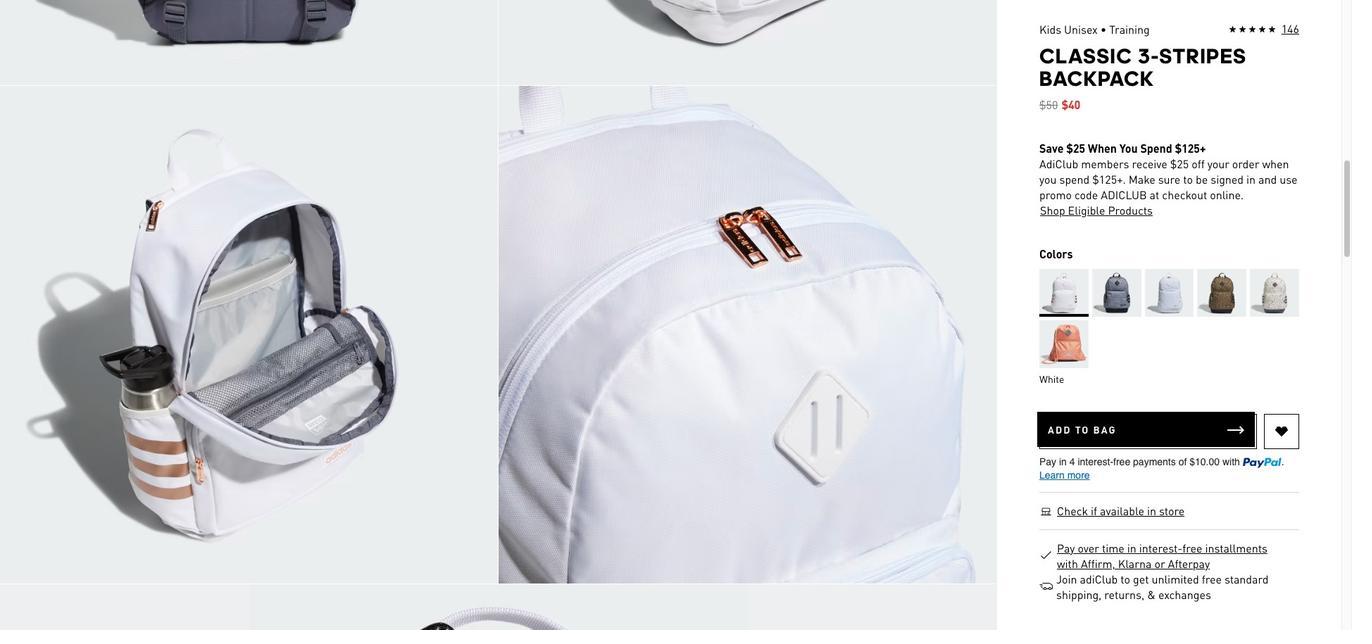 Task type: locate. For each thing, give the bounding box(es) containing it.
afterpay
[[1168, 557, 1210, 571]]

free down afterpay
[[1202, 572, 1222, 587]]

free for interest-
[[1183, 541, 1203, 556]]

adiclub
[[1080, 572, 1118, 587]]

0 horizontal spatial to
[[1121, 572, 1131, 587]]

over
[[1078, 541, 1100, 556]]

time
[[1102, 541, 1125, 556]]

in inside pay over time in interest-free installments with affirm, klarna or afterpay
[[1128, 541, 1137, 556]]

0 vertical spatial to
[[1184, 172, 1193, 187]]

1 vertical spatial $25
[[1171, 156, 1189, 171]]

1 vertical spatial to
[[1121, 572, 1131, 587]]

stripes
[[1160, 44, 1247, 68]]

1 vertical spatial in
[[1148, 504, 1157, 519]]

promo
[[1040, 187, 1072, 202]]

available
[[1100, 504, 1145, 519]]

2 horizontal spatial in
[[1247, 172, 1256, 187]]

1 horizontal spatial in
[[1148, 504, 1157, 519]]

in for store
[[1148, 504, 1157, 519]]

0 vertical spatial free
[[1183, 541, 1203, 556]]

to left be
[[1184, 172, 1193, 187]]

$125+.
[[1093, 172, 1126, 187]]

free inside pay over time in interest-free installments with affirm, klarna or afterpay
[[1183, 541, 1203, 556]]

your
[[1208, 156, 1230, 171]]

pay over time in interest-free installments with affirm, klarna or afterpay
[[1057, 541, 1268, 571]]

free
[[1183, 541, 1203, 556], [1202, 572, 1222, 587]]

0 horizontal spatial in
[[1128, 541, 1137, 556]]

in left 'store'
[[1148, 504, 1157, 519]]

classic 3-stripes backpack $50 $40
[[1040, 44, 1247, 112]]

when
[[1088, 141, 1117, 156]]

and
[[1259, 172, 1277, 187]]

white classic 3-stripes backpack image
[[0, 0, 498, 85], [499, 0, 997, 85], [0, 86, 498, 584], [499, 86, 997, 584], [249, 585, 748, 631]]

0 vertical spatial $25
[[1067, 141, 1086, 156]]

shop eligible products link
[[1040, 203, 1154, 218]]

adiclub
[[1101, 187, 1147, 202]]

store
[[1160, 504, 1185, 519]]

pay over time in interest-free installments with affirm, klarna or afterpay link
[[1057, 541, 1291, 572]]

signed
[[1211, 172, 1244, 187]]

1 vertical spatial free
[[1202, 572, 1222, 587]]

in down order on the right
[[1247, 172, 1256, 187]]

if
[[1091, 504, 1098, 519]]

product color: white / onix / beige image
[[1251, 269, 1300, 317]]

3-
[[1138, 44, 1160, 68]]

in
[[1247, 172, 1256, 187], [1148, 504, 1157, 519], [1128, 541, 1137, 556]]

spend
[[1141, 141, 1173, 156]]

free inside join adiclub to get unlimited free standard shipping, returns, & exchanges
[[1202, 572, 1222, 587]]

white
[[1040, 373, 1065, 385]]

be
[[1196, 172, 1208, 187]]

to up returns,
[[1121, 572, 1131, 587]]

classic
[[1040, 44, 1133, 68]]

$40
[[1062, 97, 1081, 112]]

146
[[1282, 21, 1300, 36]]

product color: white image
[[1040, 269, 1089, 317]]

0 vertical spatial in
[[1247, 172, 1256, 187]]

affirm,
[[1081, 557, 1116, 571]]

shipping,
[[1057, 588, 1102, 602]]

add to bag
[[1048, 423, 1117, 436]]

in inside check if available in store button
[[1148, 504, 1157, 519]]

to
[[1184, 172, 1193, 187], [1121, 572, 1131, 587]]

join
[[1057, 572, 1078, 587]]

training
[[1110, 22, 1150, 37]]

product color: pink / silver metallic image
[[1040, 321, 1089, 368]]

use
[[1280, 172, 1298, 187]]

2 vertical spatial in
[[1128, 541, 1137, 556]]

or
[[1155, 557, 1166, 571]]

1 horizontal spatial to
[[1184, 172, 1193, 187]]

check if available in store button
[[1057, 504, 1186, 519]]

in for interest-
[[1128, 541, 1137, 556]]

installments
[[1206, 541, 1268, 556]]

in up klarna at the right
[[1128, 541, 1137, 556]]

off
[[1192, 156, 1205, 171]]

free up afterpay
[[1183, 541, 1203, 556]]

$25 up adiclub
[[1067, 141, 1086, 156]]

$25 up sure
[[1171, 156, 1189, 171]]

code
[[1075, 187, 1098, 202]]

online.
[[1210, 187, 1244, 202]]

with
[[1057, 557, 1079, 571]]

to
[[1075, 423, 1090, 436]]

interest-
[[1140, 541, 1183, 556]]

$25
[[1067, 141, 1086, 156], [1171, 156, 1189, 171]]

eligible
[[1068, 203, 1106, 218]]

product color: medium brown / black / pulse lime s22 image
[[1198, 269, 1247, 317]]



Task type: vqa. For each thing, say whether or not it's contained in the screenshot.
bottom to
yes



Task type: describe. For each thing, give the bounding box(es) containing it.
1 horizontal spatial $25
[[1171, 156, 1189, 171]]

add to bag button
[[1038, 412, 1255, 447]]

to inside save $25 when you spend $125+ adiclub members receive $25 off your order when you spend $125+. make sure to be signed in and use promo code adiclub at checkout online. shop eligible products
[[1184, 172, 1193, 187]]

spend
[[1060, 172, 1090, 187]]

kids
[[1040, 22, 1062, 37]]

join adiclub to get unlimited free standard shipping, returns, & exchanges
[[1057, 572, 1269, 602]]

backpack
[[1040, 66, 1155, 91]]

unlimited
[[1152, 572, 1200, 587]]

kids unisex • training
[[1040, 22, 1150, 37]]

product color: grey image
[[1093, 269, 1142, 317]]

&
[[1148, 588, 1156, 602]]

standard
[[1225, 572, 1269, 587]]

$50
[[1040, 97, 1058, 112]]

check if available in store
[[1057, 504, 1185, 519]]

product color: light grey image
[[1145, 269, 1194, 317]]

free for unlimited
[[1202, 572, 1222, 587]]

save
[[1040, 141, 1064, 156]]

save $25 when you spend $125+ adiclub members receive $25 off your order when you spend $125+. make sure to be signed in and use promo code adiclub at checkout online. shop eligible products
[[1040, 141, 1298, 218]]

bag
[[1094, 423, 1117, 436]]

colors
[[1040, 247, 1073, 261]]

at
[[1150, 187, 1160, 202]]

make
[[1129, 172, 1156, 187]]

add
[[1048, 423, 1072, 436]]

in inside save $25 when you spend $125+ adiclub members receive $25 off your order when you spend $125+. make sure to be signed in and use promo code adiclub at checkout online. shop eligible products
[[1247, 172, 1256, 187]]

checkout
[[1163, 187, 1208, 202]]

pay
[[1057, 541, 1075, 556]]

0 horizontal spatial $25
[[1067, 141, 1086, 156]]

•
[[1101, 22, 1107, 37]]

members
[[1081, 156, 1130, 171]]

to inside join adiclub to get unlimited free standard shipping, returns, & exchanges
[[1121, 572, 1131, 587]]

get
[[1133, 572, 1149, 587]]

receive
[[1132, 156, 1168, 171]]

$125+
[[1175, 141, 1206, 156]]

unisex
[[1065, 22, 1098, 37]]

shop
[[1041, 203, 1066, 218]]

klarna
[[1119, 557, 1152, 571]]

146 button
[[1229, 21, 1300, 38]]

adiclub
[[1040, 156, 1079, 171]]

products
[[1108, 203, 1153, 218]]

you
[[1120, 141, 1138, 156]]

check
[[1057, 504, 1088, 519]]

order
[[1233, 156, 1260, 171]]

you
[[1040, 172, 1057, 187]]

sure
[[1159, 172, 1181, 187]]

exchanges
[[1159, 588, 1212, 602]]

when
[[1263, 156, 1290, 171]]

returns,
[[1105, 588, 1145, 602]]



